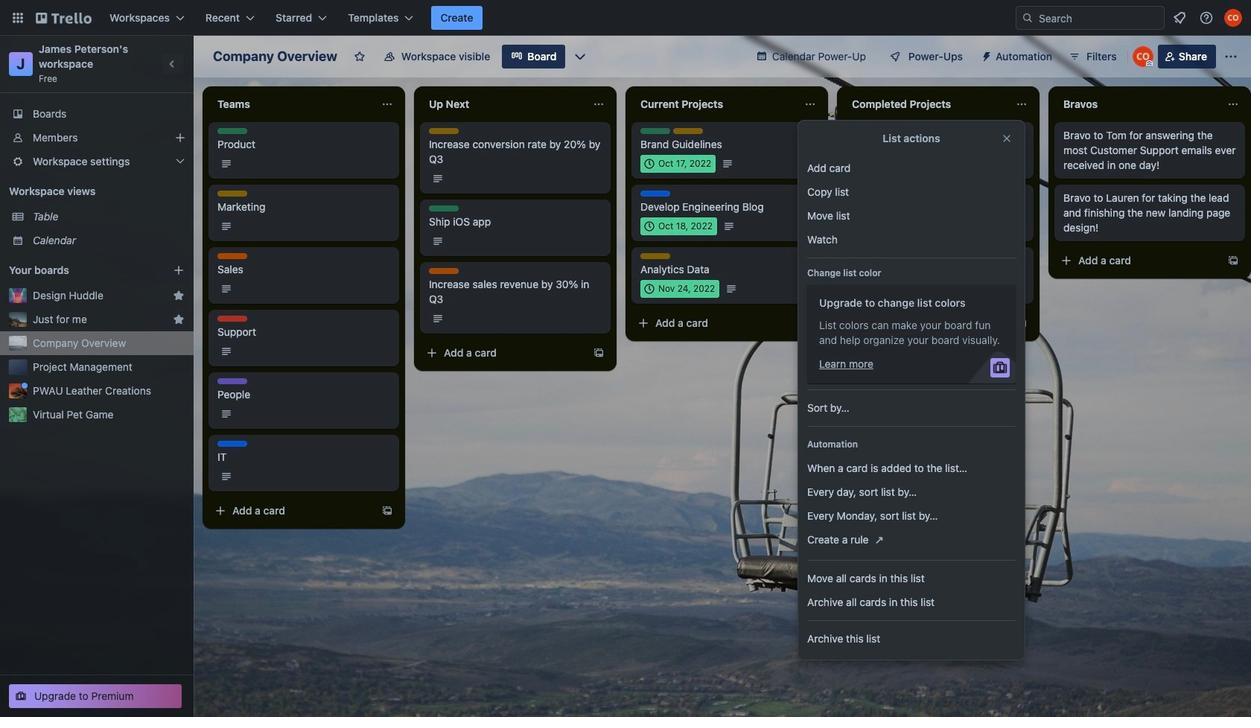 Task type: vqa. For each thing, say whether or not it's contained in the screenshot.
the top Color: orange, title: "Sales" "element"
yes



Task type: locate. For each thing, give the bounding box(es) containing it.
0 horizontal spatial color: orange, title: "sales" element
[[217, 253, 247, 259]]

0 horizontal spatial color: red, title: "support" element
[[217, 316, 247, 322]]

create from template… image
[[1016, 317, 1028, 329], [381, 505, 393, 517]]

color: green, title: "product" element
[[217, 128, 247, 134], [640, 128, 670, 134], [429, 206, 459, 212]]

1 vertical spatial create from template… image
[[381, 505, 393, 517]]

search image
[[1022, 12, 1034, 24]]

1 horizontal spatial create from template… image
[[804, 317, 816, 329]]

1 vertical spatial color: blue, title: "it" element
[[640, 191, 670, 197]]

color: blue, title: "it" element
[[885, 128, 915, 134], [640, 191, 670, 197], [217, 441, 247, 447]]

None text field
[[209, 92, 375, 116], [843, 92, 1010, 116], [209, 92, 375, 116], [843, 92, 1010, 116]]

None checkbox
[[640, 155, 716, 173], [852, 155, 931, 173], [640, 217, 717, 235], [852, 217, 931, 235], [640, 155, 716, 173], [852, 155, 931, 173], [640, 217, 717, 235], [852, 217, 931, 235]]

color: red, title: "support" element
[[852, 253, 882, 259], [217, 316, 247, 322]]

1 starred icon image from the top
[[173, 290, 185, 302]]

color: orange, title: "sales" element
[[217, 253, 247, 259], [429, 268, 459, 274]]

star or unstar board image
[[354, 51, 366, 63]]

0 horizontal spatial create from template… image
[[593, 347, 605, 359]]

create from template… image
[[1227, 255, 1239, 267], [804, 317, 816, 329], [593, 347, 605, 359]]

1 vertical spatial starred icon image
[[173, 314, 185, 325]]

2 horizontal spatial color: green, title: "product" element
[[640, 128, 670, 134]]

0 vertical spatial color: blue, title: "it" element
[[885, 128, 915, 134]]

0 vertical spatial starred icon image
[[173, 290, 185, 302]]

color: purple, title: "people" element
[[217, 378, 247, 384]]

this member is an admin of this board. image
[[1146, 60, 1153, 67]]

0 vertical spatial create from template… image
[[1016, 317, 1028, 329]]

0 vertical spatial color: orange, title: "sales" element
[[217, 253, 247, 259]]

None text field
[[420, 92, 587, 116], [632, 92, 798, 116], [1055, 92, 1221, 116], [420, 92, 587, 116], [632, 92, 798, 116], [1055, 92, 1221, 116]]

0 horizontal spatial color: blue, title: "it" element
[[217, 441, 247, 447]]

1 vertical spatial color: red, title: "support" element
[[217, 316, 247, 322]]

1 vertical spatial color: orange, title: "sales" element
[[429, 268, 459, 274]]

starred icon image
[[173, 290, 185, 302], [173, 314, 185, 325]]

sm image
[[975, 45, 996, 66]]

None checkbox
[[640, 280, 720, 298], [852, 280, 931, 298], [640, 280, 720, 298], [852, 280, 931, 298]]

0 vertical spatial color: red, title: "support" element
[[852, 253, 882, 259]]

0 notifications image
[[1171, 9, 1189, 27]]

color: yellow, title: "marketing" element
[[429, 128, 459, 134], [673, 128, 703, 134], [217, 191, 247, 197], [852, 191, 882, 197], [640, 253, 670, 259]]

2 horizontal spatial color: blue, title: "it" element
[[885, 128, 915, 134]]

1 horizontal spatial color: orange, title: "sales" element
[[429, 268, 459, 274]]

Board name text field
[[206, 45, 345, 69]]

2 vertical spatial create from template… image
[[593, 347, 605, 359]]

1 vertical spatial create from template… image
[[804, 317, 816, 329]]

0 vertical spatial create from template… image
[[1227, 255, 1239, 267]]



Task type: describe. For each thing, give the bounding box(es) containing it.
1 horizontal spatial color: blue, title: "it" element
[[640, 191, 670, 197]]

primary element
[[0, 0, 1251, 36]]

christina overa (christinaovera) image
[[1224, 9, 1242, 27]]

1 horizontal spatial color: red, title: "support" element
[[852, 253, 882, 259]]

your boards with 6 items element
[[9, 261, 150, 279]]

add board image
[[173, 264, 185, 276]]

2 vertical spatial color: blue, title: "it" element
[[217, 441, 247, 447]]

0 horizontal spatial create from template… image
[[381, 505, 393, 517]]

color: orange, title: "sales" element for the bottom create from template… icon
[[429, 268, 459, 274]]

1 horizontal spatial color: green, title: "product" element
[[429, 206, 459, 212]]

0 horizontal spatial color: green, title: "product" element
[[217, 128, 247, 134]]

Search field
[[1034, 7, 1164, 28]]

1 horizontal spatial create from template… image
[[1016, 317, 1028, 329]]

color: orange, title: "sales" element for leftmost create from template… image
[[217, 253, 247, 259]]

show menu image
[[1224, 49, 1239, 64]]

back to home image
[[36, 6, 92, 30]]

customize views image
[[573, 49, 588, 64]]

workspace navigation collapse icon image
[[162, 54, 183, 74]]

christina overa (christinaovera) image
[[1133, 46, 1153, 67]]

2 starred icon image from the top
[[173, 314, 185, 325]]

2 horizontal spatial create from template… image
[[1227, 255, 1239, 267]]

open information menu image
[[1199, 10, 1214, 25]]



